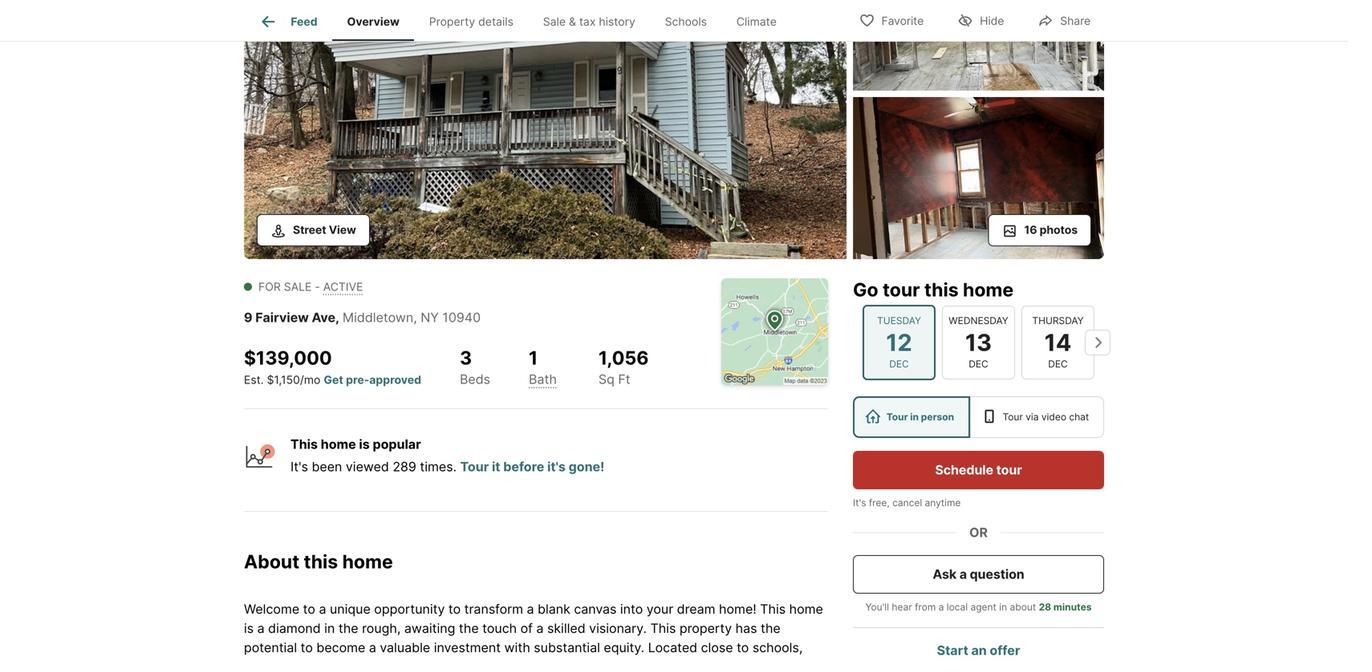 Task type: vqa. For each thing, say whether or not it's contained in the screenshot.
YOU'LL HEAR FROM A LOCAL AGENT IN ABOUT 28 MINUTES
yes



Task type: describe. For each thing, give the bounding box(es) containing it.
times.
[[420, 459, 457, 475]]

property
[[680, 621, 732, 637]]

local
[[947, 602, 968, 613]]

1 vertical spatial in
[[1000, 602, 1008, 613]]

1 horizontal spatial this
[[651, 621, 676, 637]]

dream
[[677, 602, 716, 617]]

equity.
[[604, 640, 645, 656]]

home inside welcome to a unique opportunity to transform a blank canvas into your dream home! this home is a diamond in the rough, awaiting the touch of a skilled visionary. this property has the potential to become a valuable investment with substantial equity. located close to schools, roadways and shopping.
[[790, 602, 824, 617]]

ny
[[421, 310, 439, 326]]

dec for 14
[[1049, 359, 1069, 370]]

est.
[[244, 373, 264, 387]]

tour it before it's gone! link
[[460, 459, 605, 475]]

roadways
[[244, 659, 303, 662]]

9
[[244, 310, 253, 326]]

property
[[429, 15, 476, 28]]

home up unique
[[343, 551, 393, 573]]

1 the from the left
[[339, 621, 359, 637]]

ask a question
[[933, 567, 1025, 583]]

tour for tour via video chat
[[1003, 412, 1024, 423]]

9 fairview ave , middletown , ny 10940
[[244, 310, 481, 326]]

you'll
[[866, 602, 890, 613]]

active link
[[323, 280, 363, 294]]

schools tab
[[651, 2, 722, 41]]

middletown
[[343, 310, 414, 326]]

tour for tour in person
[[887, 412, 909, 423]]

bath
[[529, 372, 557, 387]]

into
[[621, 602, 643, 617]]

close
[[701, 640, 734, 656]]

1,056 sq ft
[[599, 347, 649, 387]]

hear
[[892, 602, 913, 613]]

for sale - active
[[259, 280, 363, 294]]

ask
[[933, 567, 957, 583]]

bath link
[[529, 372, 557, 387]]

it's free, cancel anytime
[[854, 497, 961, 509]]

street view
[[293, 223, 356, 237]]

viewed
[[346, 459, 389, 475]]

10940
[[443, 310, 481, 326]]

property details tab
[[415, 2, 529, 41]]

popular
[[373, 437, 421, 452]]

welcome to a unique opportunity to transform a blank canvas into your dream home! this home is a diamond in the rough, awaiting the touch of a skilled visionary. this property has the potential to become a valuable investment with substantial equity. located close to schools, roadways and shopping.
[[244, 602, 824, 662]]

&
[[569, 15, 576, 28]]

13
[[966, 329, 993, 357]]

schedule
[[936, 463, 994, 478]]

/mo
[[300, 373, 321, 387]]

share
[[1061, 14, 1091, 28]]

property details
[[429, 15, 514, 28]]

dec for 12
[[890, 359, 910, 370]]

history
[[599, 15, 636, 28]]

a left unique
[[319, 602, 326, 617]]

wednesday 13 dec
[[949, 315, 1009, 370]]

16 photos
[[1025, 223, 1078, 237]]

tour for go
[[883, 279, 921, 301]]

hide
[[981, 14, 1005, 28]]

beds
[[460, 372, 491, 387]]

home!
[[719, 602, 757, 617]]

cancel
[[893, 497, 923, 509]]

schools,
[[753, 640, 803, 656]]

approved
[[370, 373, 422, 387]]

thursday
[[1033, 315, 1084, 327]]

$1,150
[[267, 373, 300, 387]]

start an offer
[[938, 643, 1021, 659]]

a right 'of'
[[537, 621, 544, 637]]

feed link
[[259, 12, 318, 31]]

3 the from the left
[[761, 621, 781, 637]]

tour in person
[[887, 412, 955, 423]]

tour inside this home is popular it's been viewed 289 times. tour it before it's gone!
[[460, 459, 489, 475]]

awaiting
[[405, 621, 456, 637]]

minutes
[[1054, 602, 1092, 613]]

question
[[970, 567, 1025, 583]]

you'll hear from a local agent in about 28 minutes
[[866, 602, 1092, 613]]

before
[[504, 459, 545, 475]]

overview
[[347, 15, 400, 28]]

investment
[[434, 640, 501, 656]]

with
[[505, 640, 531, 656]]

16 photos button
[[989, 214, 1092, 247]]

ft
[[619, 372, 631, 387]]

2 the from the left
[[459, 621, 479, 637]]

pre-
[[346, 373, 370, 387]]

map entry image
[[722, 279, 829, 385]]

1 vertical spatial this
[[304, 551, 338, 573]]

16
[[1025, 223, 1038, 237]]

tour for schedule
[[997, 463, 1023, 478]]

become
[[317, 640, 366, 656]]

photos
[[1040, 223, 1078, 237]]

sale & tax history
[[543, 15, 636, 28]]

1 , from the left
[[336, 310, 340, 326]]

to up diamond
[[303, 602, 316, 617]]

shopping.
[[333, 659, 392, 662]]

a up shopping.
[[369, 640, 377, 656]]

to up the awaiting
[[449, 602, 461, 617]]

ave
[[312, 310, 336, 326]]

gone!
[[569, 459, 605, 475]]

in inside 'option'
[[911, 412, 919, 423]]

is inside this home is popular it's been viewed 289 times. tour it before it's gone!
[[359, 437, 370, 452]]

home inside this home is popular it's been viewed 289 times. tour it before it's gone!
[[321, 437, 356, 452]]

hide button
[[944, 4, 1018, 37]]

-
[[315, 280, 320, 294]]

chat
[[1070, 412, 1090, 423]]

skilled
[[548, 621, 586, 637]]

sale
[[543, 15, 566, 28]]

1
[[529, 347, 538, 369]]

about this home
[[244, 551, 393, 573]]



Task type: locate. For each thing, give the bounding box(es) containing it.
3
[[460, 347, 472, 369]]

dec inside tuesday 12 dec
[[890, 359, 910, 370]]

a up potential
[[257, 621, 265, 637]]

welcome
[[244, 602, 300, 617]]

0 horizontal spatial dec
[[890, 359, 910, 370]]

a inside button
[[960, 567, 967, 583]]

or
[[970, 525, 988, 541]]

2 horizontal spatial tour
[[1003, 412, 1024, 423]]

the down unique
[[339, 621, 359, 637]]

sq
[[599, 372, 615, 387]]

2 horizontal spatial in
[[1000, 602, 1008, 613]]

is inside welcome to a unique opportunity to transform a blank canvas into your dream home! this home is a diamond in the rough, awaiting the touch of a skilled visionary. this property has the potential to become a valuable investment with substantial equity. located close to schools, roadways and shopping.
[[244, 621, 254, 637]]

it's left been
[[291, 459, 308, 475]]

2 horizontal spatial dec
[[1049, 359, 1069, 370]]

of
[[521, 621, 533, 637]]

this
[[925, 279, 959, 301], [304, 551, 338, 573]]

home
[[964, 279, 1014, 301], [321, 437, 356, 452], [343, 551, 393, 573], [790, 602, 824, 617]]

0 horizontal spatial it's
[[291, 459, 308, 475]]

, left ny
[[414, 310, 417, 326]]

0 vertical spatial it's
[[291, 459, 308, 475]]

dec down the 12
[[890, 359, 910, 370]]

blank
[[538, 602, 571, 617]]

share button
[[1025, 4, 1105, 37]]

start
[[938, 643, 969, 659]]

via
[[1026, 412, 1039, 423]]

tuesday
[[878, 315, 922, 327]]

28
[[1040, 602, 1052, 613]]

9 fairview ave, middletown, ny 10940 image
[[244, 0, 847, 259], [854, 0, 1105, 91], [854, 97, 1105, 259]]

tuesday 12 dec
[[878, 315, 922, 370]]

diamond
[[268, 621, 321, 637]]

tax
[[580, 15, 596, 28]]

2 vertical spatial in
[[325, 621, 335, 637]]

the up investment
[[459, 621, 479, 637]]

sale & tax history tab
[[529, 2, 651, 41]]

tour
[[887, 412, 909, 423], [1003, 412, 1024, 423], [460, 459, 489, 475]]

about
[[244, 551, 300, 573]]

rough,
[[362, 621, 401, 637]]

tour
[[883, 279, 921, 301], [997, 463, 1023, 478]]

tour via video chat option
[[971, 397, 1105, 438]]

schedule tour button
[[854, 451, 1105, 490]]

offer
[[990, 643, 1021, 659]]

0 vertical spatial is
[[359, 437, 370, 452]]

list box containing tour in person
[[854, 397, 1105, 438]]

visionary.
[[590, 621, 647, 637]]

this up been
[[291, 437, 318, 452]]

is up viewed
[[359, 437, 370, 452]]

1 vertical spatial this
[[761, 602, 786, 617]]

has
[[736, 621, 758, 637]]

0 horizontal spatial tour
[[883, 279, 921, 301]]

1 vertical spatial tour
[[997, 463, 1023, 478]]

, down active
[[336, 310, 340, 326]]

1 horizontal spatial is
[[359, 437, 370, 452]]

a up 'of'
[[527, 602, 534, 617]]

2 horizontal spatial the
[[761, 621, 781, 637]]

agent
[[971, 602, 997, 613]]

your
[[647, 602, 674, 617]]

canvas
[[574, 602, 617, 617]]

get pre-approved link
[[324, 373, 422, 387]]

schools
[[665, 15, 707, 28]]

home up the wednesday
[[964, 279, 1014, 301]]

climate tab
[[722, 2, 792, 41]]

,
[[336, 310, 340, 326], [414, 310, 417, 326]]

tour inside 'option'
[[1003, 412, 1024, 423]]

substantial
[[534, 640, 601, 656]]

go
[[854, 279, 879, 301]]

ask a question button
[[854, 556, 1105, 594]]

go tour this home
[[854, 279, 1014, 301]]

start an offer link
[[938, 643, 1021, 659]]

this up the wednesday
[[925, 279, 959, 301]]

1 horizontal spatial the
[[459, 621, 479, 637]]

is up potential
[[244, 621, 254, 637]]

tour left via
[[1003, 412, 1024, 423]]

0 vertical spatial tour
[[883, 279, 921, 301]]

details
[[479, 15, 514, 28]]

0 horizontal spatial ,
[[336, 310, 340, 326]]

dec down 14
[[1049, 359, 1069, 370]]

next image
[[1086, 330, 1111, 356]]

dec for 13
[[969, 359, 989, 370]]

tour left person
[[887, 412, 909, 423]]

2 , from the left
[[414, 310, 417, 326]]

active
[[323, 280, 363, 294]]

None button
[[863, 305, 936, 381], [943, 306, 1016, 380], [1022, 306, 1095, 380], [863, 305, 936, 381], [943, 306, 1016, 380], [1022, 306, 1095, 380]]

list box
[[854, 397, 1105, 438]]

favorite
[[882, 14, 924, 28]]

the up schools,
[[761, 621, 781, 637]]

in left person
[[911, 412, 919, 423]]

dec inside wednesday 13 dec
[[969, 359, 989, 370]]

1 horizontal spatial tour
[[887, 412, 909, 423]]

tour up 'tuesday'
[[883, 279, 921, 301]]

1 horizontal spatial tour
[[997, 463, 1023, 478]]

it's inside this home is popular it's been viewed 289 times. tour it before it's gone!
[[291, 459, 308, 475]]

favorite button
[[846, 4, 938, 37]]

0 horizontal spatial this
[[304, 551, 338, 573]]

for
[[259, 280, 281, 294]]

about
[[1011, 602, 1037, 613]]

free,
[[869, 497, 890, 509]]

1 horizontal spatial in
[[911, 412, 919, 423]]

dec
[[890, 359, 910, 370], [969, 359, 989, 370], [1049, 359, 1069, 370]]

fairview
[[256, 310, 309, 326]]

get
[[324, 373, 344, 387]]

1 dec from the left
[[890, 359, 910, 370]]

dec inside the "thursday 14 dec"
[[1049, 359, 1069, 370]]

1 horizontal spatial it's
[[854, 497, 867, 509]]

this right 'home!'
[[761, 602, 786, 617]]

located
[[648, 640, 698, 656]]

1 bath
[[529, 347, 557, 387]]

it's
[[291, 459, 308, 475], [854, 497, 867, 509]]

climate
[[737, 15, 777, 28]]

a right ask
[[960, 567, 967, 583]]

0 horizontal spatial tour
[[460, 459, 489, 475]]

tour via video chat
[[1003, 412, 1090, 423]]

to
[[303, 602, 316, 617], [449, 602, 461, 617], [301, 640, 313, 656], [737, 640, 749, 656]]

touch
[[483, 621, 517, 637]]

tab list containing feed
[[244, 0, 805, 41]]

1 horizontal spatial dec
[[969, 359, 989, 370]]

2 dec from the left
[[969, 359, 989, 370]]

this down your on the bottom left
[[651, 621, 676, 637]]

tab list
[[244, 0, 805, 41]]

is
[[359, 437, 370, 452], [244, 621, 254, 637]]

overview tab
[[332, 2, 415, 41]]

1 horizontal spatial ,
[[414, 310, 417, 326]]

to up and
[[301, 640, 313, 656]]

2 horizontal spatial this
[[761, 602, 786, 617]]

a right "from"
[[939, 602, 945, 613]]

dec down 13
[[969, 359, 989, 370]]

this right about
[[304, 551, 338, 573]]

0 vertical spatial this
[[291, 437, 318, 452]]

transform
[[465, 602, 524, 617]]

feed
[[291, 15, 318, 28]]

3 dec from the left
[[1049, 359, 1069, 370]]

to down has
[[737, 640, 749, 656]]

1 horizontal spatial this
[[925, 279, 959, 301]]

in inside welcome to a unique opportunity to transform a blank canvas into your dream home! this home is a diamond in the rough, awaiting the touch of a skilled visionary. this property has the potential to become a valuable investment with substantial equity. located close to schools, roadways and shopping.
[[325, 621, 335, 637]]

valuable
[[380, 640, 431, 656]]

home up schools,
[[790, 602, 824, 617]]

0 horizontal spatial in
[[325, 621, 335, 637]]

thursday 14 dec
[[1033, 315, 1084, 370]]

street view button
[[257, 214, 370, 247]]

0 vertical spatial this
[[925, 279, 959, 301]]

it's
[[548, 459, 566, 475]]

this inside this home is popular it's been viewed 289 times. tour it before it's gone!
[[291, 437, 318, 452]]

in right the agent
[[1000, 602, 1008, 613]]

person
[[922, 412, 955, 423]]

it's left free,
[[854, 497, 867, 509]]

2 vertical spatial this
[[651, 621, 676, 637]]

and
[[306, 659, 329, 662]]

289
[[393, 459, 417, 475]]

potential
[[244, 640, 297, 656]]

tour inside "button"
[[997, 463, 1023, 478]]

a
[[960, 567, 967, 583], [319, 602, 326, 617], [527, 602, 534, 617], [939, 602, 945, 613], [257, 621, 265, 637], [537, 621, 544, 637], [369, 640, 377, 656]]

0 horizontal spatial is
[[244, 621, 254, 637]]

0 vertical spatial in
[[911, 412, 919, 423]]

tour left it
[[460, 459, 489, 475]]

unique
[[330, 602, 371, 617]]

in up become
[[325, 621, 335, 637]]

$139,000 est. $1,150 /mo get pre-approved
[[244, 347, 422, 387]]

an
[[972, 643, 987, 659]]

opportunity
[[374, 602, 445, 617]]

tour in person option
[[854, 397, 971, 438]]

tour right schedule
[[997, 463, 1023, 478]]

1 vertical spatial it's
[[854, 497, 867, 509]]

home up been
[[321, 437, 356, 452]]

0 horizontal spatial the
[[339, 621, 359, 637]]

0 horizontal spatial this
[[291, 437, 318, 452]]

tour inside 'option'
[[887, 412, 909, 423]]

1 vertical spatial is
[[244, 621, 254, 637]]



